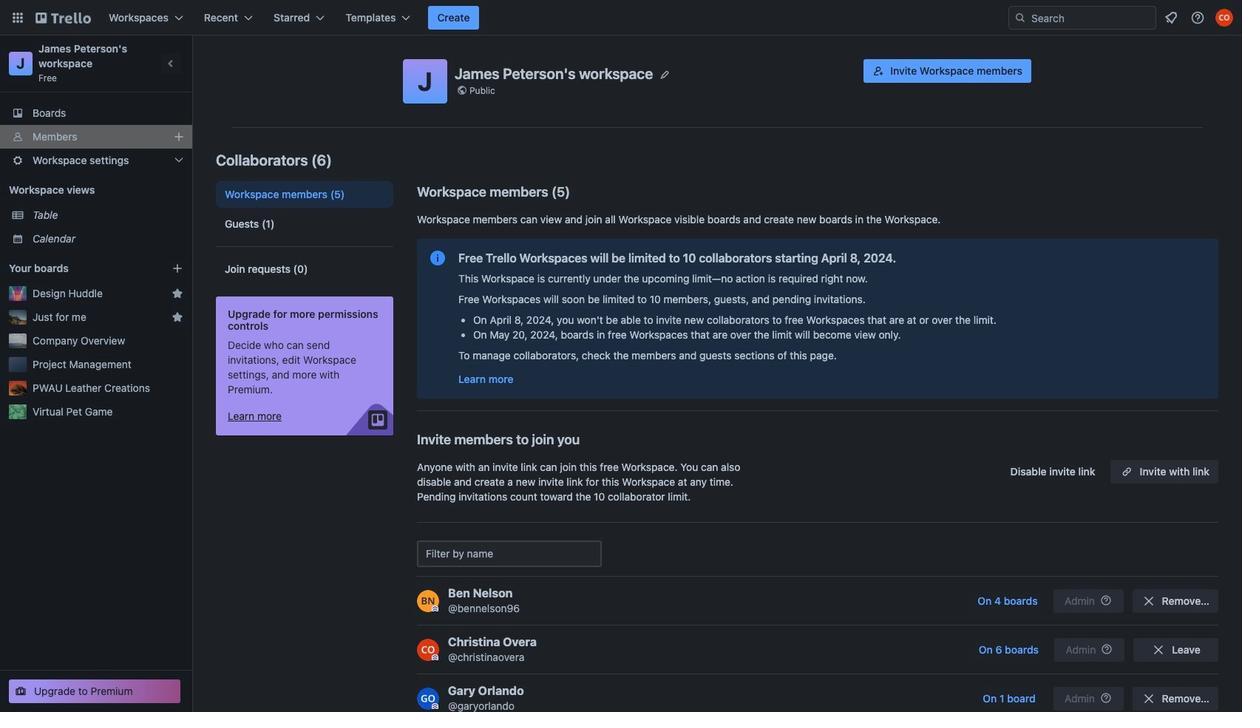 Task type: locate. For each thing, give the bounding box(es) containing it.
2 this member is an admin of this workspace. image from the top
[[432, 654, 438, 661]]

this member is an admin of this workspace. image up christina overa (christinaovera) icon
[[432, 605, 438, 612]]

0 vertical spatial this member is an admin of this workspace. image
[[432, 605, 438, 612]]

1 vertical spatial this member is an admin of this workspace. image
[[432, 654, 438, 661]]

open information menu image
[[1191, 10, 1205, 25]]

0 vertical spatial starred icon image
[[172, 288, 183, 299]]

Filter by name text field
[[417, 541, 602, 567]]

ben nelson (bennelson96) image
[[417, 590, 439, 612]]

1 vertical spatial starred icon image
[[172, 311, 183, 323]]

1 this member is an admin of this workspace. image from the top
[[432, 605, 438, 612]]

this member is an admin of this workspace. image for christina overa (christinaovera) icon
[[432, 654, 438, 661]]

this member is an admin of this workspace. image
[[432, 605, 438, 612], [432, 654, 438, 661]]

Search field
[[1026, 7, 1156, 28]]

0 notifications image
[[1162, 9, 1180, 27]]

this member is an admin of this workspace. image up gary orlando (garyorlando) image
[[432, 654, 438, 661]]

your boards with 6 items element
[[9, 260, 149, 277]]

back to home image
[[35, 6, 91, 30]]

starred icon image
[[172, 288, 183, 299], [172, 311, 183, 323]]



Task type: describe. For each thing, give the bounding box(es) containing it.
this member is an admin of this workspace. image
[[432, 703, 438, 710]]

1 starred icon image from the top
[[172, 288, 183, 299]]

christina overa (christinaovera) image
[[1216, 9, 1233, 27]]

primary element
[[0, 0, 1242, 35]]

add board image
[[172, 263, 183, 274]]

search image
[[1015, 12, 1026, 24]]

this member is an admin of this workspace. image for ben nelson (bennelson96) image
[[432, 605, 438, 612]]

2 starred icon image from the top
[[172, 311, 183, 323]]

christina overa (christinaovera) image
[[417, 639, 439, 661]]

gary orlando (garyorlando) image
[[417, 687, 439, 710]]

workspace navigation collapse icon image
[[161, 53, 182, 74]]



Task type: vqa. For each thing, say whether or not it's contained in the screenshot.
Doing
no



